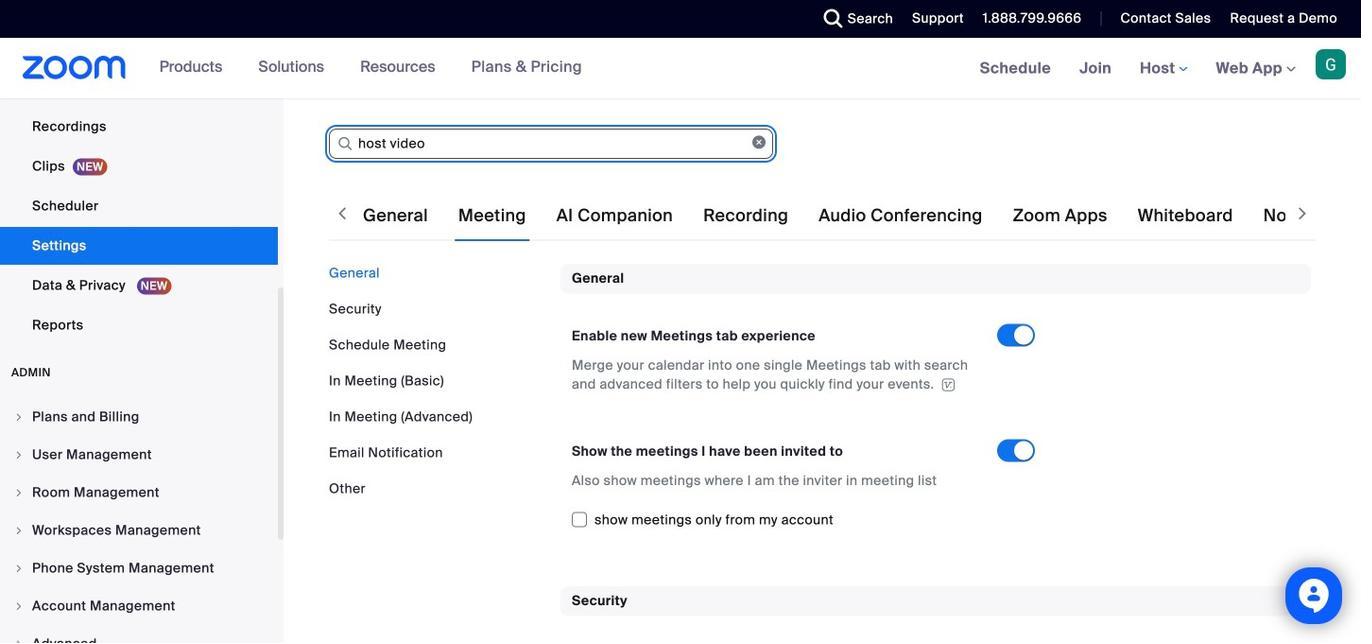 Task type: locate. For each thing, give the bounding box(es) containing it.
banner
[[0, 38, 1362, 100]]

1 right image from the top
[[13, 411, 25, 423]]

zoom logo image
[[23, 56, 126, 79]]

3 menu item from the top
[[0, 475, 278, 511]]

admin menu menu
[[0, 399, 278, 643]]

2 menu item from the top
[[0, 437, 278, 473]]

0 vertical spatial right image
[[13, 525, 25, 536]]

1 menu item from the top
[[0, 399, 278, 435]]

Search Settings text field
[[329, 129, 774, 159]]

2 vertical spatial right image
[[13, 601, 25, 612]]

4 menu item from the top
[[0, 513, 278, 549]]

1 vertical spatial right image
[[13, 563, 25, 574]]

product information navigation
[[145, 38, 597, 98]]

menu item
[[0, 399, 278, 435], [0, 437, 278, 473], [0, 475, 278, 511], [0, 513, 278, 549], [0, 550, 278, 586], [0, 588, 278, 624], [0, 626, 278, 643]]

tabs of my account settings page tab list
[[359, 189, 1362, 242]]

right image
[[13, 525, 25, 536], [13, 563, 25, 574], [13, 601, 25, 612]]

2 right image from the top
[[13, 563, 25, 574]]

menu bar
[[329, 264, 547, 498]]

scroll right image
[[1294, 204, 1313, 223]]

7 menu item from the top
[[0, 626, 278, 643]]

5 menu item from the top
[[0, 550, 278, 586]]

right image
[[13, 411, 25, 423], [13, 449, 25, 461], [13, 487, 25, 498], [13, 638, 25, 643]]



Task type: describe. For each thing, give the bounding box(es) containing it.
profile picture image
[[1316, 49, 1347, 79]]

scroll left image
[[333, 204, 352, 223]]

security element
[[561, 586, 1312, 643]]

3 right image from the top
[[13, 601, 25, 612]]

meetings navigation
[[966, 38, 1362, 100]]

2 right image from the top
[[13, 449, 25, 461]]

6 menu item from the top
[[0, 588, 278, 624]]

3 right image from the top
[[13, 487, 25, 498]]

1 right image from the top
[[13, 525, 25, 536]]

personal menu menu
[[0, 0, 278, 346]]

side navigation navigation
[[0, 0, 284, 643]]

4 right image from the top
[[13, 638, 25, 643]]

general element
[[561, 264, 1312, 556]]



